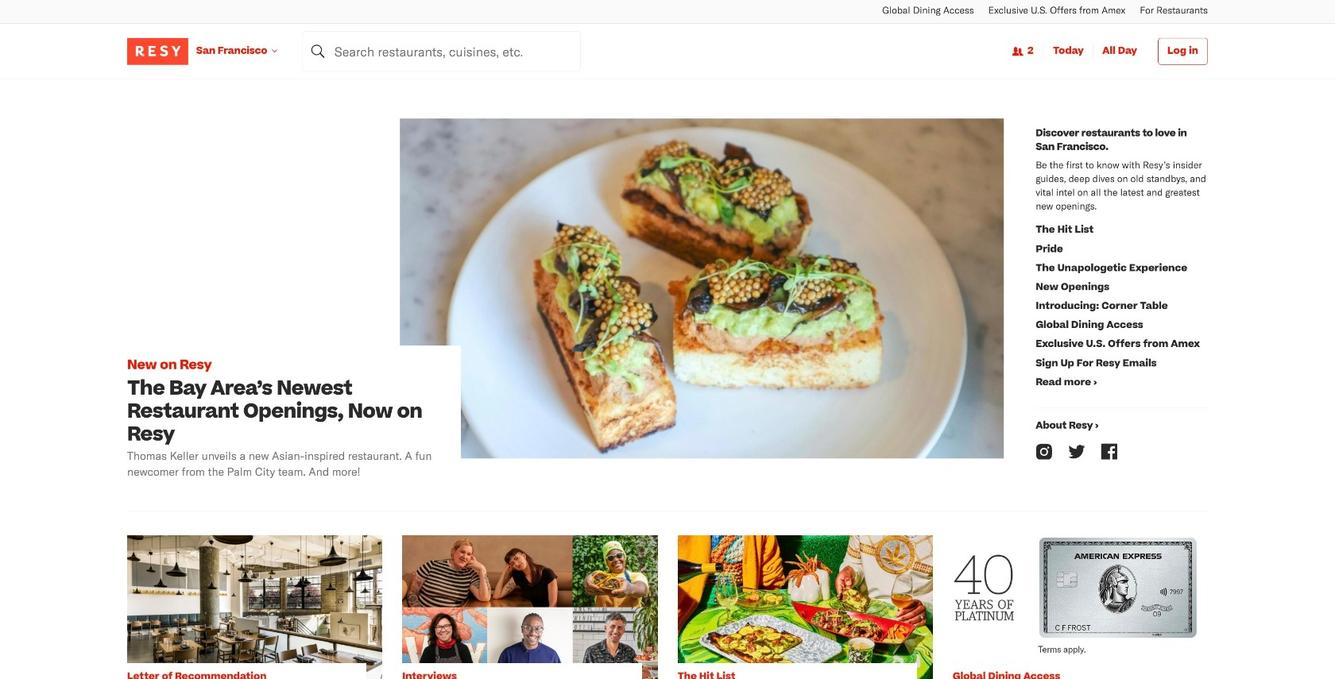 Task type: vqa. For each thing, say whether or not it's contained in the screenshot.
FIELD
yes



Task type: locate. For each thing, give the bounding box(es) containing it.
thomas keller unveils a new asian-inspired restaurant. a fun newcomer from the palm city team. and more! element
[[127, 448, 449, 480]]

Search restaurants, cuisines, etc. text field
[[302, 31, 581, 71]]

about resy, statistics, and social media links element
[[1028, 119, 1209, 488]]

the bay area's newest restaurant openings, now on resy - thomas keller unveils a new asian-inspired restaurant. a fun newcomer from the palm city team. and more! element
[[127, 119, 1028, 488]]

resy blog content element
[[127, 79, 1209, 680]]

None field
[[302, 31, 581, 71]]



